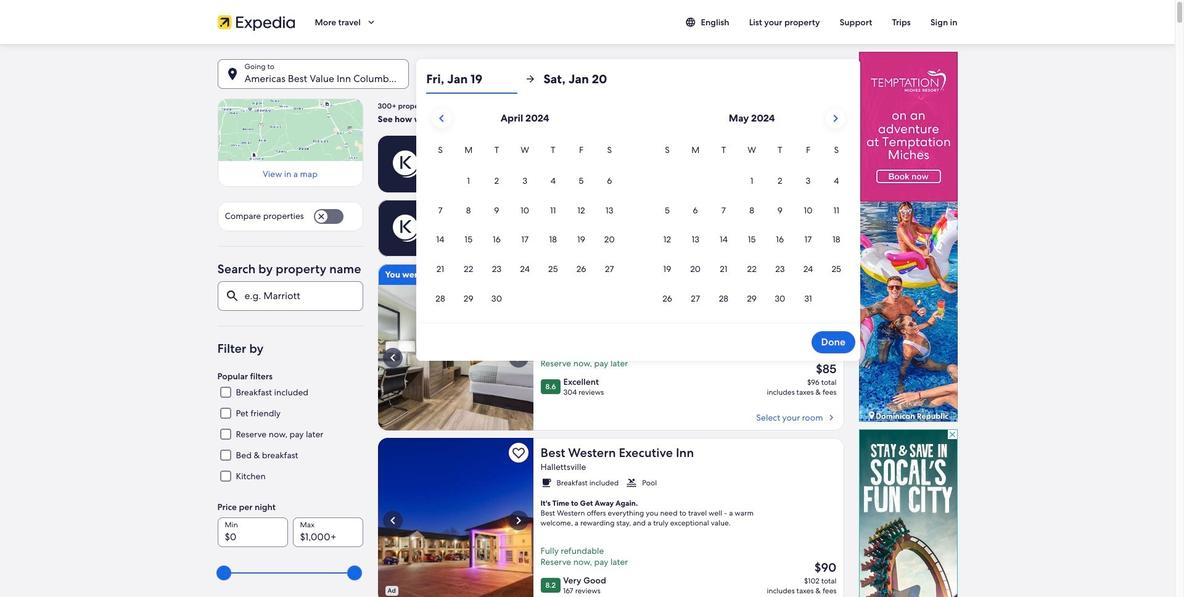 Task type: locate. For each thing, give the bounding box(es) containing it.
1 vertical spatial small image
[[627, 478, 638, 489]]

medium image
[[826, 412, 837, 423]]

room image
[[378, 285, 533, 431]]

front of property image
[[378, 438, 533, 597]]

small image
[[685, 17, 701, 28], [627, 478, 638, 489]]

application
[[427, 104, 851, 314]]

may 2024 element
[[654, 143, 851, 314]]

small image
[[541, 478, 552, 489]]

$1,000 and above, Maximum, Price per night range field
[[225, 560, 356, 587]]

next month image
[[829, 111, 843, 126]]

0 vertical spatial small image
[[685, 17, 701, 28]]

show previous image for americas best value inn columbus, tx image
[[385, 351, 400, 365]]

Save Best Western Executive Inn to a trip checkbox
[[509, 443, 529, 463]]

directional image
[[525, 73, 536, 85]]

static map image image
[[218, 99, 363, 161]]



Task type: vqa. For each thing, say whether or not it's contained in the screenshot.
$0, Minimum, Price per night "text field"
yes



Task type: describe. For each thing, give the bounding box(es) containing it.
expedia logo image
[[218, 14, 295, 31]]

previous month image
[[434, 111, 449, 126]]

more travel image
[[366, 17, 377, 28]]

show next image for best western executive inn image
[[511, 513, 526, 528]]

$0, Minimum, Price per night text field
[[218, 518, 288, 547]]

$0, Minimum, Price per night range field
[[225, 560, 356, 587]]

1 horizontal spatial small image
[[685, 17, 701, 28]]

$1,000 and above, Maximum, Price per night text field
[[293, 518, 363, 547]]

show previous image for best western executive inn image
[[385, 513, 400, 528]]

show next image for americas best value inn columbus, tx image
[[511, 351, 526, 365]]

april 2024 element
[[427, 143, 624, 314]]

0 horizontal spatial small image
[[627, 478, 638, 489]]



